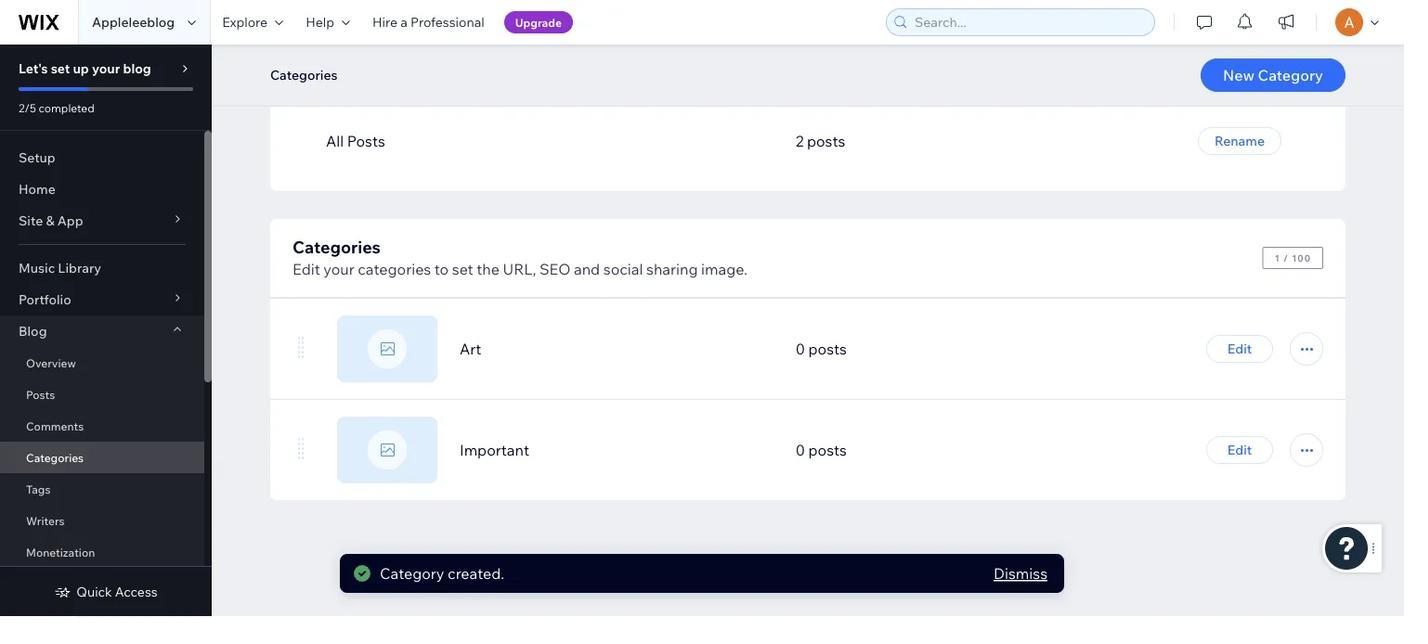 Task type: vqa. For each thing, say whether or not it's contained in the screenshot.
the mailmunch forms logo
no



Task type: describe. For each thing, give the bounding box(es) containing it.
comments link
[[0, 411, 204, 442]]

blog's
[[365, 53, 406, 72]]

0 for art
[[796, 340, 806, 359]]

upgrade button
[[504, 11, 573, 33]]

monetization
[[26, 546, 95, 560]]

100
[[1293, 252, 1312, 264]]

hire a professional
[[373, 14, 485, 30]]

important button
[[460, 440, 530, 462]]

tags
[[26, 483, 51, 497]]

site & app button
[[0, 205, 204, 237]]

2/5
[[19, 101, 36, 115]]

&
[[46, 213, 54, 229]]

hire
[[373, 14, 398, 30]]

new
[[1224, 66, 1255, 85]]

new category
[[1224, 66, 1324, 85]]

1
[[1275, 252, 1281, 264]]

your inside the sidebar element
[[92, 60, 120, 77]]

app
[[57, 213, 83, 229]]

main
[[410, 53, 444, 72]]

important
[[460, 441, 530, 460]]

this
[[293, 53, 321, 72]]

dismiss button
[[994, 563, 1048, 585]]

tags link
[[0, 474, 204, 505]]

0 posts for important
[[796, 441, 847, 460]]

that
[[482, 53, 510, 72]]

edit for art
[[1228, 341, 1253, 357]]

professional
[[411, 14, 485, 30]]

posts for all posts
[[347, 132, 385, 151]]

posts link
[[0, 379, 204, 411]]

art
[[460, 340, 482, 359]]

all for all posts
[[326, 132, 344, 151]]

rename button
[[1199, 127, 1282, 155]]

new category button
[[1202, 59, 1346, 92]]

0 posts for art
[[796, 340, 847, 359]]

let's set up your blog
[[19, 60, 151, 77]]

completed
[[39, 101, 95, 115]]

posts.
[[643, 53, 685, 72]]

categories inside categories edit your categories to set the url, seo and social sharing image.
[[293, 236, 381, 257]]

overview link
[[0, 348, 204, 379]]

category inside button
[[1259, 66, 1324, 85]]

help
[[306, 14, 335, 30]]

comments
[[26, 420, 84, 433]]

writers
[[26, 514, 65, 528]]

monetization link
[[0, 537, 204, 569]]

set inside the sidebar element
[[51, 60, 70, 77]]

url,
[[503, 260, 536, 279]]

edit inside categories edit your categories to set the url, seo and social sharing image.
[[293, 260, 320, 279]]

appleleeblog
[[92, 14, 175, 30]]

category inside alert
[[380, 565, 445, 584]]

created.
[[448, 565, 505, 584]]

edit for important
[[1228, 442, 1253, 459]]

overview
[[26, 356, 76, 370]]

posts for important
[[809, 441, 847, 460]]

writers link
[[0, 505, 204, 537]]

1 / 100
[[1275, 252, 1312, 264]]

set inside categories edit your categories to set the url, seo and social sharing image.
[[452, 260, 474, 279]]

and
[[574, 260, 600, 279]]

categories edit your categories to set the url, seo and social sharing image.
[[293, 236, 748, 279]]

edit button for important
[[1207, 437, 1274, 465]]

blog
[[123, 60, 151, 77]]

to
[[435, 260, 449, 279]]

posts inside the sidebar element
[[26, 388, 55, 402]]



Task type: locate. For each thing, give the bounding box(es) containing it.
categories up categories
[[293, 236, 381, 257]]

library
[[58, 260, 101, 276]]

0 vertical spatial set
[[51, 60, 70, 77]]

0 vertical spatial categories
[[270, 67, 338, 83]]

1 vertical spatial category
[[380, 565, 445, 584]]

your inside all posts this is the blog's main feed that displays all of your posts.
[[609, 53, 640, 72]]

0 vertical spatial edit button
[[1207, 335, 1274, 363]]

0 horizontal spatial all
[[293, 29, 314, 50]]

all posts
[[326, 132, 385, 151]]

blog
[[19, 323, 47, 340]]

posts down the overview
[[26, 388, 55, 402]]

your left categories
[[324, 260, 355, 279]]

your
[[609, 53, 640, 72], [92, 60, 120, 77], [324, 260, 355, 279]]

2 horizontal spatial your
[[609, 53, 640, 72]]

2 edit button from the top
[[1207, 437, 1274, 465]]

posts down blog's
[[347, 132, 385, 151]]

all posts this is the blog's main feed that displays all of your posts.
[[293, 29, 685, 72]]

0 horizontal spatial the
[[339, 53, 362, 72]]

music
[[19, 260, 55, 276]]

categories down help
[[270, 67, 338, 83]]

0 vertical spatial all
[[293, 29, 314, 50]]

1 0 from the top
[[796, 340, 806, 359]]

0 horizontal spatial set
[[51, 60, 70, 77]]

category
[[1259, 66, 1324, 85], [380, 565, 445, 584]]

categories inside 'link'
[[26, 451, 84, 465]]

0 horizontal spatial your
[[92, 60, 120, 77]]

category left created.
[[380, 565, 445, 584]]

the inside all posts this is the blog's main feed that displays all of your posts.
[[339, 53, 362, 72]]

set
[[51, 60, 70, 77], [452, 260, 474, 279]]

2 vertical spatial posts
[[809, 441, 847, 460]]

categories
[[358, 260, 431, 279]]

1 edit button from the top
[[1207, 335, 1274, 363]]

categories button
[[261, 61, 347, 89]]

art button
[[460, 338, 482, 361]]

sharing
[[647, 260, 698, 279]]

dismiss
[[994, 565, 1048, 584]]

setup
[[19, 150, 56, 166]]

0
[[796, 340, 806, 359], [796, 441, 806, 460]]

is
[[325, 53, 336, 72]]

all inside all posts this is the blog's main feed that displays all of your posts.
[[293, 29, 314, 50]]

1 vertical spatial 0 posts
[[796, 441, 847, 460]]

alert containing category created.
[[340, 555, 1065, 594]]

0 vertical spatial posts
[[318, 29, 362, 50]]

0 vertical spatial posts
[[807, 132, 846, 151]]

edit button for art
[[1207, 335, 1274, 363]]

2 vertical spatial posts
[[26, 388, 55, 402]]

edit button
[[1207, 335, 1274, 363], [1207, 437, 1274, 465]]

Search... field
[[910, 9, 1149, 35]]

posts up is
[[318, 29, 362, 50]]

0 vertical spatial edit
[[293, 260, 320, 279]]

explore
[[222, 14, 268, 30]]

alert
[[340, 555, 1065, 594]]

0 vertical spatial 0 posts
[[796, 340, 847, 359]]

category right the new
[[1259, 66, 1324, 85]]

portfolio
[[19, 292, 71, 308]]

set left up
[[51, 60, 70, 77]]

categories inside button
[[270, 67, 338, 83]]

1 0 posts from the top
[[796, 340, 847, 359]]

1 vertical spatial all
[[326, 132, 344, 151]]

1 horizontal spatial the
[[477, 260, 500, 279]]

edit
[[293, 260, 320, 279], [1228, 341, 1253, 357], [1228, 442, 1253, 459]]

rename
[[1215, 133, 1266, 149]]

2 vertical spatial categories
[[26, 451, 84, 465]]

all
[[293, 29, 314, 50], [326, 132, 344, 151]]

categories down "comments"
[[26, 451, 84, 465]]

0 for important
[[796, 441, 806, 460]]

0 vertical spatial 0
[[796, 340, 806, 359]]

1 vertical spatial posts
[[347, 132, 385, 151]]

2
[[796, 132, 804, 151]]

posts inside all posts this is the blog's main feed that displays all of your posts.
[[318, 29, 362, 50]]

blog button
[[0, 316, 204, 348]]

social
[[604, 260, 643, 279]]

your right up
[[92, 60, 120, 77]]

quick access
[[77, 584, 158, 601]]

up
[[73, 60, 89, 77]]

help button
[[295, 0, 361, 45]]

categories link
[[0, 442, 204, 474]]

posts for all posts this is the blog's main feed that displays all of your posts.
[[318, 29, 362, 50]]

the right is
[[339, 53, 362, 72]]

all for all posts this is the blog's main feed that displays all of your posts.
[[293, 29, 314, 50]]

1 horizontal spatial category
[[1259, 66, 1324, 85]]

sidebar element
[[0, 45, 212, 618]]

1 vertical spatial edit
[[1228, 341, 1253, 357]]

all down categories button
[[326, 132, 344, 151]]

1 horizontal spatial your
[[324, 260, 355, 279]]

image.
[[702, 260, 748, 279]]

0 vertical spatial the
[[339, 53, 362, 72]]

home link
[[0, 174, 204, 205]]

categories for categories button
[[270, 67, 338, 83]]

portfolio button
[[0, 284, 204, 316]]

all up this
[[293, 29, 314, 50]]

home
[[19, 181, 56, 197]]

the
[[339, 53, 362, 72], [477, 260, 500, 279]]

your inside categories edit your categories to set the url, seo and social sharing image.
[[324, 260, 355, 279]]

category created.
[[380, 565, 505, 584]]

music library link
[[0, 253, 204, 284]]

of
[[592, 53, 605, 72]]

displays
[[513, 53, 569, 72]]

1 vertical spatial set
[[452, 260, 474, 279]]

a
[[401, 14, 408, 30]]

the inside categories edit your categories to set the url, seo and social sharing image.
[[477, 260, 500, 279]]

posts
[[807, 132, 846, 151], [809, 340, 847, 359], [809, 441, 847, 460]]

2 0 from the top
[[796, 441, 806, 460]]

music library
[[19, 260, 101, 276]]

1 horizontal spatial all
[[326, 132, 344, 151]]

categories for categories 'link'
[[26, 451, 84, 465]]

0 posts
[[796, 340, 847, 359], [796, 441, 847, 460]]

2 vertical spatial edit
[[1228, 442, 1253, 459]]

0 horizontal spatial category
[[380, 565, 445, 584]]

/
[[1284, 252, 1290, 264]]

your right of
[[609, 53, 640, 72]]

0 vertical spatial category
[[1259, 66, 1324, 85]]

feed
[[447, 53, 479, 72]]

the left url,
[[477, 260, 500, 279]]

quick access button
[[54, 584, 158, 601]]

set right to
[[452, 260, 474, 279]]

posts
[[318, 29, 362, 50], [347, 132, 385, 151], [26, 388, 55, 402]]

access
[[115, 584, 158, 601]]

quick
[[77, 584, 112, 601]]

site
[[19, 213, 43, 229]]

seo
[[540, 260, 571, 279]]

2 posts
[[796, 132, 846, 151]]

1 horizontal spatial set
[[452, 260, 474, 279]]

upgrade
[[516, 15, 562, 29]]

2/5 completed
[[19, 101, 95, 115]]

setup link
[[0, 142, 204, 174]]

1 vertical spatial categories
[[293, 236, 381, 257]]

1 vertical spatial edit button
[[1207, 437, 1274, 465]]

site & app
[[19, 213, 83, 229]]

1 vertical spatial 0
[[796, 441, 806, 460]]

2 0 posts from the top
[[796, 441, 847, 460]]

1 vertical spatial posts
[[809, 340, 847, 359]]

let's
[[19, 60, 48, 77]]

all
[[573, 53, 588, 72]]

posts for art
[[809, 340, 847, 359]]

hire a professional link
[[361, 0, 496, 45]]

1 vertical spatial the
[[477, 260, 500, 279]]

categories
[[270, 67, 338, 83], [293, 236, 381, 257], [26, 451, 84, 465]]



